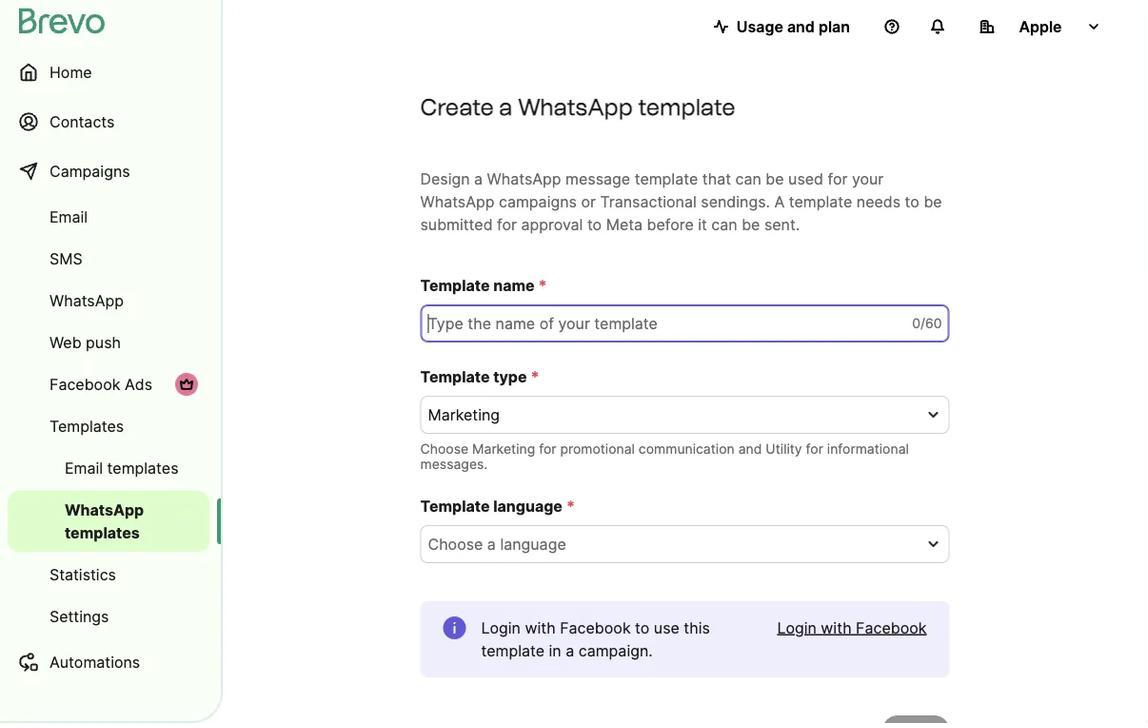 Task type: locate. For each thing, give the bounding box(es) containing it.
2 login from the left
[[777, 619, 817, 637]]

can right the it at the top right
[[712, 215, 738, 234]]

a inside design a whatsapp message template that can be used for your whatsapp campaigns or transactional sendings. a template needs to be submitted for approval to meta before it can be sent.
[[474, 169, 483, 188]]

utility
[[766, 441, 802, 458]]

template
[[420, 276, 490, 295], [420, 368, 490, 386], [420, 497, 490, 516]]

marketing down template type *
[[428, 406, 500, 424]]

1 vertical spatial to
[[587, 215, 602, 234]]

login
[[481, 619, 521, 637], [777, 619, 817, 637]]

login with facebook link
[[777, 617, 927, 640]]

0 vertical spatial language
[[493, 497, 563, 516]]

0 vertical spatial templates
[[107, 459, 179, 478]]

1 horizontal spatial to
[[635, 619, 650, 637]]

whatsapp
[[518, 93, 633, 120], [487, 169, 561, 188], [420, 192, 495, 211], [50, 291, 124, 310], [65, 501, 144, 519]]

login with facebook
[[777, 619, 927, 637]]

statistics link
[[8, 556, 209, 594]]

template left type
[[420, 368, 490, 386]]

that
[[702, 169, 731, 188]]

with inside login with facebook to use this template in a campaign.
[[525, 619, 556, 637]]

and left plan
[[787, 17, 815, 36]]

create a whatsapp template
[[420, 93, 736, 120]]

choose for choose a language
[[428, 535, 483, 554]]

2 template from the top
[[420, 368, 490, 386]]

1 vertical spatial choose
[[428, 535, 483, 554]]

1 vertical spatial and
[[739, 441, 762, 458]]

facebook for login with facebook
[[856, 619, 927, 637]]

2 with from the left
[[821, 619, 852, 637]]

choose
[[420, 441, 469, 458], [428, 535, 483, 554]]

1 vertical spatial transactional
[[50, 703, 146, 721]]

login inside login with facebook to use this template in a campaign.
[[481, 619, 521, 637]]

be down sendings.
[[742, 215, 760, 234]]

*
[[539, 276, 547, 295], [531, 368, 539, 386], [566, 497, 575, 516]]

sms
[[50, 249, 82, 268]]

0 vertical spatial to
[[905, 192, 920, 211]]

to
[[905, 192, 920, 211], [587, 215, 602, 234], [635, 619, 650, 637]]

template left in
[[481, 642, 545, 660]]

templates down 'templates' link
[[107, 459, 179, 478]]

0 vertical spatial *
[[539, 276, 547, 295]]

1 vertical spatial templates
[[65, 524, 140, 542]]

template up that
[[638, 93, 736, 120]]

60
[[926, 316, 942, 332]]

informational
[[827, 441, 909, 458]]

a right create
[[499, 93, 513, 120]]

email
[[50, 208, 88, 226], [65, 459, 103, 478]]

template up before
[[635, 169, 698, 188]]

1 vertical spatial language
[[500, 535, 566, 554]]

to inside login with facebook to use this template in a campaign.
[[635, 619, 650, 637]]

facebook for login with facebook to use this template in a campaign.
[[560, 619, 631, 637]]

a inside login with facebook to use this template in a campaign.
[[566, 642, 574, 660]]

communication
[[639, 441, 735, 458]]

0 vertical spatial be
[[766, 169, 784, 188]]

before
[[647, 215, 694, 234]]

0 vertical spatial marketing
[[428, 406, 500, 424]]

marketing inside choose marketing for promotional communication and utility for informational messages.
[[472, 441, 535, 458]]

be
[[766, 169, 784, 188], [924, 192, 942, 211], [742, 215, 760, 234]]

a right in
[[566, 642, 574, 660]]

choose up template language *
[[420, 441, 469, 458]]

type
[[493, 368, 527, 386]]

choose inside choose marketing for promotional communication and utility for informational messages.
[[420, 441, 469, 458]]

marketing up template language *
[[472, 441, 535, 458]]

whatsapp down email templates link on the bottom left of page
[[65, 501, 144, 519]]

template left name
[[420, 276, 490, 295]]

templates
[[107, 459, 179, 478], [65, 524, 140, 542]]

1 with from the left
[[525, 619, 556, 637]]

template language *
[[420, 497, 575, 516]]

2 vertical spatial template
[[420, 497, 490, 516]]

meta
[[606, 215, 643, 234]]

1 vertical spatial template
[[420, 368, 490, 386]]

2 vertical spatial *
[[566, 497, 575, 516]]

templates inside "whatsapp templates"
[[65, 524, 140, 542]]

0 vertical spatial template
[[420, 276, 490, 295]]

email templates link
[[8, 449, 209, 488]]

choose inside popup button
[[428, 535, 483, 554]]

can
[[736, 169, 762, 188], [712, 215, 738, 234]]

for left your
[[828, 169, 848, 188]]

choose for choose marketing for promotional communication and utility for informational messages.
[[420, 441, 469, 458]]

usage and plan button
[[699, 8, 866, 46]]

* right type
[[531, 368, 539, 386]]

facebook inside login with facebook to use this template in a campaign.
[[560, 619, 631, 637]]

email down templates
[[65, 459, 103, 478]]

campaigns
[[499, 192, 577, 211]]

to left use
[[635, 619, 650, 637]]

* for template name *
[[539, 276, 547, 295]]

ads
[[125, 375, 152, 394]]

a down template language *
[[487, 535, 496, 554]]

* down promotional
[[566, 497, 575, 516]]

1 horizontal spatial facebook
[[560, 619, 631, 637]]

email for email templates
[[65, 459, 103, 478]]

templates for email templates
[[107, 459, 179, 478]]

/
[[921, 316, 926, 332]]

push
[[86, 333, 121, 352]]

login with facebook to use this template in a campaign.
[[481, 619, 710, 660]]

whatsapp up message
[[518, 93, 633, 120]]

choose down template language *
[[428, 535, 483, 554]]

sendings.
[[701, 192, 770, 211]]

submitted
[[420, 215, 493, 234]]

automations link
[[8, 640, 209, 686]]

template down used
[[789, 192, 853, 211]]

messages.
[[420, 457, 488, 473]]

alert
[[420, 602, 950, 678]]

usage and plan
[[737, 17, 850, 36]]

it
[[698, 215, 707, 234]]

2 vertical spatial be
[[742, 215, 760, 234]]

create
[[420, 93, 494, 120]]

language down template language *
[[500, 535, 566, 554]]

1 login from the left
[[481, 619, 521, 637]]

can up sendings.
[[736, 169, 762, 188]]

0 horizontal spatial with
[[525, 619, 556, 637]]

facebook
[[50, 375, 120, 394], [560, 619, 631, 637], [856, 619, 927, 637]]

automations
[[50, 653, 140, 672]]

email up sms
[[50, 208, 88, 226]]

transactional down automations
[[50, 703, 146, 721]]

language up choose a language at bottom left
[[493, 497, 563, 516]]

1 vertical spatial email
[[65, 459, 103, 478]]

promotional
[[560, 441, 635, 458]]

message
[[566, 169, 631, 188]]

2 vertical spatial to
[[635, 619, 650, 637]]

usage
[[737, 17, 784, 36]]

whatsapp up submitted
[[420, 192, 495, 211]]

1 vertical spatial *
[[531, 368, 539, 386]]

1 vertical spatial be
[[924, 192, 942, 211]]

whatsapp inside "link"
[[65, 501, 144, 519]]

template
[[638, 93, 736, 120], [635, 169, 698, 188], [789, 192, 853, 211], [481, 642, 545, 660]]

0 vertical spatial choose
[[420, 441, 469, 458]]

0 horizontal spatial login
[[481, 619, 521, 637]]

templates
[[50, 417, 124, 436]]

transactional
[[600, 192, 697, 211], [50, 703, 146, 721]]

to right needs
[[905, 192, 920, 211]]

3 template from the top
[[420, 497, 490, 516]]

a for design
[[474, 169, 483, 188]]

0 horizontal spatial to
[[587, 215, 602, 234]]

2 horizontal spatial facebook
[[856, 619, 927, 637]]

transactional up before
[[600, 192, 697, 211]]

templates up statistics link
[[65, 524, 140, 542]]

a right design
[[474, 169, 483, 188]]

email for email
[[50, 208, 88, 226]]

in
[[549, 642, 562, 660]]

0 vertical spatial email
[[50, 208, 88, 226]]

whatsapp up 'campaigns'
[[487, 169, 561, 188]]

for
[[828, 169, 848, 188], [497, 215, 517, 234], [539, 441, 557, 458], [806, 441, 824, 458]]

your
[[852, 169, 884, 188]]

choose a language
[[428, 535, 566, 554]]

1 horizontal spatial transactional
[[600, 192, 697, 211]]

whatsapp link
[[8, 282, 209, 320]]

be up a
[[766, 169, 784, 188]]

1 horizontal spatial and
[[787, 17, 815, 36]]

0 vertical spatial and
[[787, 17, 815, 36]]

use
[[654, 619, 680, 637]]

whatsapp templates
[[65, 501, 144, 542]]

a
[[775, 192, 785, 211]]

design a whatsapp message template that can be used for your whatsapp campaigns or transactional sendings. a template needs to be submitted for approval to meta before it can be sent.
[[420, 169, 942, 234]]

2 horizontal spatial to
[[905, 192, 920, 211]]

and inside choose marketing for promotional communication and utility for informational messages.
[[739, 441, 762, 458]]

marketing button
[[420, 396, 950, 434]]

0 horizontal spatial and
[[739, 441, 762, 458]]

1 vertical spatial marketing
[[472, 441, 535, 458]]

a
[[499, 93, 513, 120], [474, 169, 483, 188], [487, 535, 496, 554], [566, 642, 574, 660]]

and left the utility
[[739, 441, 762, 458]]

language
[[493, 497, 563, 516], [500, 535, 566, 554]]

with
[[525, 619, 556, 637], [821, 619, 852, 637]]

template down the messages. at the left bottom
[[420, 497, 490, 516]]

marketing
[[428, 406, 500, 424], [472, 441, 535, 458]]

to down or
[[587, 215, 602, 234]]

home
[[50, 63, 92, 81]]

None field
[[428, 533, 919, 556]]

a inside popup button
[[487, 535, 496, 554]]

1 template from the top
[[420, 276, 490, 295]]

1 horizontal spatial login
[[777, 619, 817, 637]]

template for template type
[[420, 368, 490, 386]]

choose marketing for promotional communication and utility for informational messages.
[[420, 441, 909, 473]]

apple button
[[965, 8, 1117, 46]]

* right name
[[539, 276, 547, 295]]

0 vertical spatial transactional
[[600, 192, 697, 211]]

be right needs
[[924, 192, 942, 211]]

1 horizontal spatial with
[[821, 619, 852, 637]]

and
[[787, 17, 815, 36], [739, 441, 762, 458]]

sms link
[[8, 240, 209, 278]]



Task type: vqa. For each thing, say whether or not it's contained in the screenshot.
Start button in the right of the page
no



Task type: describe. For each thing, give the bounding box(es) containing it.
for down 'campaigns'
[[497, 215, 517, 234]]

facebook ads
[[50, 375, 152, 394]]

1 vertical spatial can
[[712, 215, 738, 234]]

email link
[[8, 198, 209, 236]]

login for login with facebook
[[777, 619, 817, 637]]

plan
[[819, 17, 850, 36]]

* for template type *
[[531, 368, 539, 386]]

2 horizontal spatial be
[[924, 192, 942, 211]]

contacts
[[50, 112, 115, 131]]

contacts link
[[8, 99, 209, 145]]

0 vertical spatial can
[[736, 169, 762, 188]]

a for choose
[[487, 535, 496, 554]]

needs
[[857, 192, 901, 211]]

web push link
[[8, 324, 209, 362]]

with for login with facebook
[[821, 619, 852, 637]]

* for template language *
[[566, 497, 575, 516]]

template for template language
[[420, 497, 490, 516]]

statistics
[[50, 566, 116, 584]]

transactional link
[[8, 689, 209, 724]]

0
[[912, 316, 921, 332]]

design
[[420, 169, 470, 188]]

0 horizontal spatial transactional
[[50, 703, 146, 721]]

sent.
[[765, 215, 800, 234]]

name
[[493, 276, 535, 295]]

template type *
[[420, 368, 539, 386]]

template inside login with facebook to use this template in a campaign.
[[481, 642, 545, 660]]

left___rvooi image
[[179, 377, 194, 392]]

settings
[[50, 608, 109, 626]]

language inside popup button
[[500, 535, 566, 554]]

template name *
[[420, 276, 547, 295]]

none field inside choose a language popup button
[[428, 533, 919, 556]]

home link
[[8, 50, 209, 95]]

campaigns
[[50, 162, 130, 180]]

campaign.
[[579, 642, 653, 660]]

templates for whatsapp templates
[[65, 524, 140, 542]]

Type the name of your template text field
[[420, 305, 950, 343]]

settings link
[[8, 598, 209, 636]]

choose a language button
[[420, 526, 950, 564]]

campaigns link
[[8, 149, 209, 194]]

0 horizontal spatial be
[[742, 215, 760, 234]]

whatsapp templates link
[[8, 491, 209, 552]]

templates link
[[8, 408, 209, 446]]

for right the utility
[[806, 441, 824, 458]]

login for login with facebook to use this template in a campaign.
[[481, 619, 521, 637]]

web push
[[50, 333, 121, 352]]

transactional inside design a whatsapp message template that can be used for your whatsapp campaigns or transactional sendings. a template needs to be submitted for approval to meta before it can be sent.
[[600, 192, 697, 211]]

1 horizontal spatial be
[[766, 169, 784, 188]]

whatsapp up web push
[[50, 291, 124, 310]]

this
[[684, 619, 710, 637]]

and inside button
[[787, 17, 815, 36]]

for left promotional
[[539, 441, 557, 458]]

used
[[789, 169, 824, 188]]

web
[[50, 333, 82, 352]]

with for login with facebook to use this template in a campaign.
[[525, 619, 556, 637]]

0 / 60
[[912, 316, 942, 332]]

approval
[[521, 215, 583, 234]]

email templates
[[65, 459, 179, 478]]

a for create
[[499, 93, 513, 120]]

0 horizontal spatial facebook
[[50, 375, 120, 394]]

facebook ads link
[[8, 366, 209, 404]]

or
[[581, 192, 596, 211]]

alert containing login with facebook to use this template in a campaign.
[[420, 602, 950, 678]]

marketing inside popup button
[[428, 406, 500, 424]]

apple
[[1019, 17, 1062, 36]]

template for template name
[[420, 276, 490, 295]]



